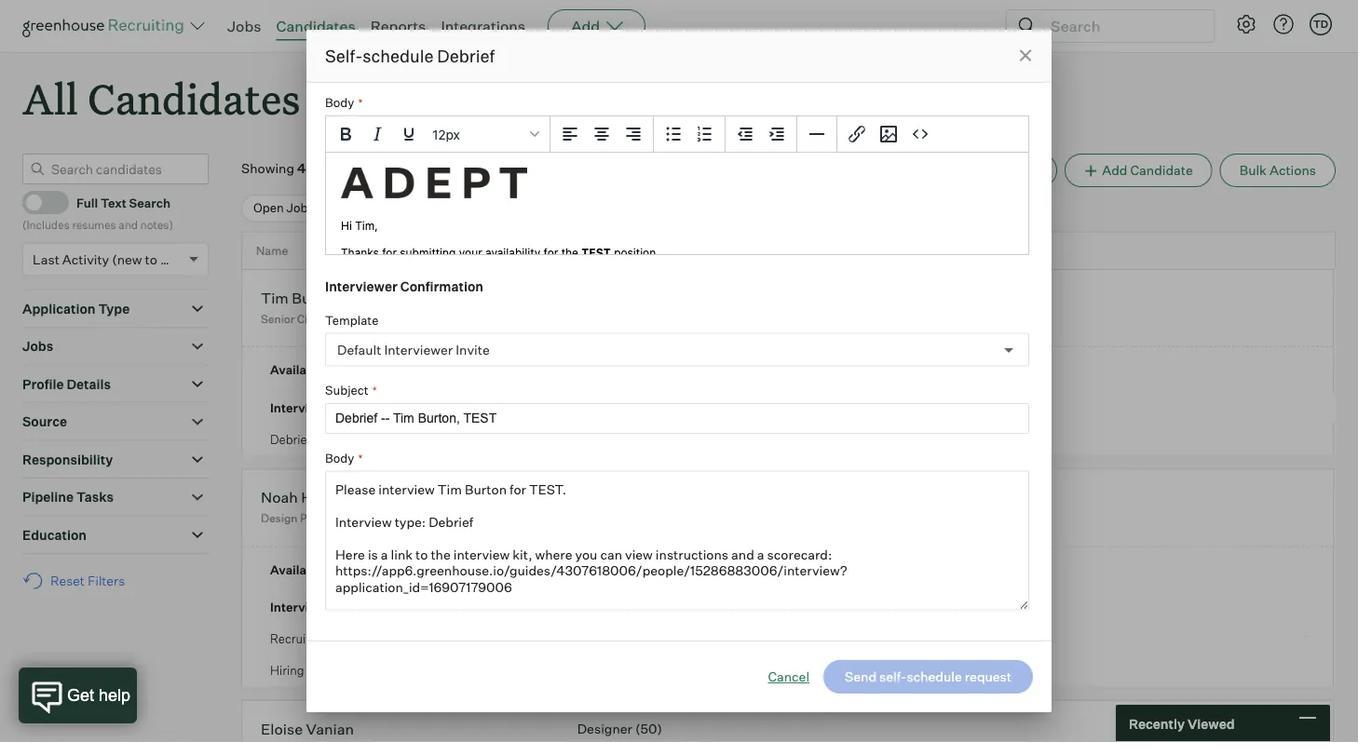 Task type: locate. For each thing, give the bounding box(es) containing it.
civil
[[297, 312, 320, 326]]

1 vertical spatial schedule interview link
[[570, 631, 686, 647]]

1 vertical spatial schedule
[[757, 431, 812, 447]]

at
[[372, 312, 382, 326], [397, 512, 407, 526]]

0 vertical spatial request availability button
[[652, 362, 773, 378]]

add for add candidate
[[1103, 162, 1128, 179]]

recently viewed
[[1129, 716, 1235, 732]]

1 request availability from the top
[[652, 362, 773, 378]]

recently
[[1129, 716, 1185, 732]]

0 vertical spatial interview
[[630, 431, 686, 447]]

add inside add popup button
[[571, 17, 600, 35]]

self-schedule debrief dialog
[[307, 0, 1052, 713]]

2 interview from the top
[[630, 631, 686, 647]]

request availability button up schedule all link
[[652, 562, 773, 578]]

schedule for schedule all
[[591, 600, 649, 616]]

candidates up self-
[[276, 17, 356, 35]]

engineer
[[322, 312, 369, 326]]

1 vertical spatial jobs
[[287, 201, 314, 215]]

request availability button up send
[[652, 362, 773, 378]]

responsibility
[[22, 452, 113, 468]]

none text field inside self-schedule debrief dialog
[[325, 404, 1030, 435]]

interviews up recruiter
[[270, 600, 332, 615]]

notes)
[[140, 218, 173, 232]]

|
[[689, 432, 693, 447]]

schedule up schedule interview
[[591, 600, 649, 616]]

schedule left request
[[757, 431, 812, 447]]

screen up hiring manager screen
[[324, 632, 363, 647]]

subject
[[325, 383, 369, 398]]

1 vertical spatial add
[[1103, 162, 1128, 179]]

1 vertical spatial debrief
[[270, 432, 311, 447]]

source
[[22, 414, 67, 430]]

body down self-
[[325, 96, 354, 110]]

2 request availability from the top
[[652, 562, 773, 578]]

tim
[[261, 289, 289, 307]]

0 horizontal spatial all
[[22, 71, 78, 126]]

request availability button for debrief
[[652, 362, 773, 378]]

0 vertical spatial schedule interview link
[[570, 431, 686, 447]]

1 vertical spatial request availability
[[652, 562, 773, 578]]

integrations
[[441, 17, 526, 35]]

manager
[[348, 512, 395, 526], [307, 663, 356, 678]]

1 vertical spatial manager
[[307, 663, 356, 678]]

request for recruiter screen
[[652, 562, 702, 578]]

0 vertical spatial interviewer
[[325, 279, 398, 295]]

cancel link
[[768, 668, 810, 687]]

job/status
[[592, 244, 652, 258]]

send
[[695, 431, 727, 447]]

schedule left |
[[570, 431, 627, 447]]

request availability button for recruiter screen
[[652, 562, 773, 578]]

showing 4 candidate applications
[[241, 160, 447, 177]]

request availability
[[652, 362, 773, 378], [652, 562, 773, 578]]

schedule interview link left |
[[570, 431, 686, 447]]

request up |
[[652, 362, 702, 378]]

pipeline tasks
[[22, 489, 114, 506]]

activity
[[62, 251, 109, 268]]

2 vertical spatial schedule
[[570, 631, 627, 647]]

schedule interview link down schedule all
[[570, 631, 686, 647]]

2 request availability button from the top
[[652, 562, 773, 578]]

1 vertical spatial interview
[[630, 631, 686, 647]]

eloise vanian link
[[261, 720, 354, 741]]

1 request from the top
[[652, 362, 702, 378]]

1 horizontal spatial jobs
[[227, 17, 261, 35]]

search
[[129, 195, 171, 210]]

body up harlow on the left bottom of the page
[[325, 451, 354, 466]]

interview for schedule interview
[[630, 631, 686, 647]]

manager down a follow-up was set for sep 22, 2023 for noah harlow image
[[348, 512, 395, 526]]

1 schedule interview link from the top
[[570, 431, 686, 447]]

bulk actions link
[[1221, 154, 1336, 187]]

and
[[119, 218, 138, 232]]

0 vertical spatial all
[[22, 71, 78, 126]]

0 horizontal spatial add
[[571, 17, 600, 35]]

1 vertical spatial request
[[652, 562, 702, 578]]

0 vertical spatial schedule
[[363, 45, 434, 66]]

availability
[[705, 362, 773, 378], [270, 363, 336, 378], [705, 562, 773, 578], [270, 563, 336, 577]]

add inside add candidate link
[[1103, 162, 1128, 179]]

None text field
[[325, 404, 1030, 435]]

reset filters button
[[22, 564, 134, 599]]

schedule down "reports"
[[363, 45, 434, 66]]

1 horizontal spatial add
[[1103, 162, 1128, 179]]

add
[[571, 17, 600, 35], [1103, 162, 1128, 179]]

1 interview from the top
[[630, 431, 686, 447]]

0 vertical spatial candidates
[[276, 17, 356, 35]]

viewed
[[1188, 716, 1235, 732]]

pipeline
[[22, 489, 74, 506]]

to be scheduled
[[362, 201, 457, 215]]

0 vertical spatial body
[[325, 96, 354, 110]]

1 body from the top
[[325, 96, 354, 110]]

jobs left candidates link
[[227, 17, 261, 35]]

full text search (includes resumes and notes)
[[22, 195, 173, 232]]

all up schedule interview
[[651, 600, 667, 616]]

0 vertical spatial manager
[[348, 512, 395, 526]]

0 vertical spatial debrief
[[437, 45, 495, 66]]

12px toolbar
[[326, 117, 551, 153]]

application type
[[22, 301, 130, 317]]

request availability up send
[[652, 362, 773, 378]]

jobs right open
[[287, 201, 314, 215]]

self-
[[730, 431, 757, 447]]

text
[[101, 195, 127, 210]]

0 horizontal spatial jobs
[[22, 338, 53, 355]]

2 toolbar from the left
[[654, 117, 726, 153]]

1 vertical spatial body
[[325, 451, 354, 466]]

schedule interview link for recruiter screen
[[570, 631, 686, 647]]

interview left |
[[630, 431, 686, 447]]

Please interview Tim Burton for TEST.    Interview type: Debrief    Here is a link to the interview kit, where you can view instructions and a scorecard:  https://app6.greenhouse.io/guides/4307618006/people/15286883006/interview?application_id=16907179006 text field
[[325, 472, 1030, 611]]

at inside "tim burton senior civil engineer at rsa engineering"
[[372, 312, 382, 326]]

screen
[[324, 632, 363, 647], [359, 663, 398, 678]]

screen down recruiter screen
[[359, 663, 398, 678]]

2 vertical spatial jobs
[[22, 338, 53, 355]]

body
[[325, 96, 354, 110], [325, 451, 354, 466]]

1 horizontal spatial debrief
[[437, 45, 495, 66]]

candidate reports are now available! apply filters and select "view in app" element
[[888, 154, 1058, 187]]

1 request availability button from the top
[[652, 362, 773, 378]]

0 vertical spatial at
[[372, 312, 382, 326]]

at left 'google'
[[397, 512, 407, 526]]

add for add
[[571, 17, 600, 35]]

0 horizontal spatial at
[[372, 312, 382, 326]]

to
[[362, 201, 376, 215]]

request availability for debrief
[[652, 362, 773, 378]]

12px
[[432, 127, 460, 142]]

default
[[337, 342, 382, 359]]

google
[[410, 512, 447, 526]]

checkmark image
[[31, 195, 45, 208]]

1 vertical spatial schedule
[[591, 600, 649, 616]]

coordinator: test dumtwo
[[504, 201, 657, 215]]

0 vertical spatial add
[[571, 17, 600, 35]]

request up schedule all link
[[652, 562, 702, 578]]

2 request from the top
[[652, 562, 702, 578]]

all
[[22, 71, 78, 126], [651, 600, 667, 616]]

1 vertical spatial interviews
[[270, 600, 332, 615]]

1 vertical spatial all
[[651, 600, 667, 616]]

interview down schedule all link
[[630, 631, 686, 647]]

4 toolbar from the left
[[838, 117, 940, 153]]

at left rsa
[[372, 312, 382, 326]]

debrief up "noah"
[[270, 432, 311, 447]]

interviewer down rsa
[[384, 342, 453, 359]]

0 vertical spatial request
[[652, 362, 702, 378]]

0 vertical spatial request availability
[[652, 362, 773, 378]]

schedule down schedule all
[[570, 631, 627, 647]]

recruiter screen
[[270, 632, 363, 647]]

candidates
[[276, 17, 356, 35], [88, 71, 300, 126]]

2 horizontal spatial jobs
[[287, 201, 314, 215]]

tim burton link
[[261, 289, 340, 310]]

jobs
[[227, 17, 261, 35], [287, 201, 314, 215], [22, 338, 53, 355]]

request availability up schedule all link
[[652, 562, 773, 578]]

last activity (new to old) option
[[33, 251, 184, 268]]

jobs up profile
[[22, 338, 53, 355]]

0 vertical spatial jobs
[[227, 17, 261, 35]]

interviews down subject
[[270, 400, 332, 415]]

self-schedule debrief
[[325, 45, 495, 66]]

1 interviews from the top
[[270, 400, 332, 415]]

interview for schedule interview | send self-schedule request
[[630, 431, 686, 447]]

schedule inside dialog
[[363, 45, 434, 66]]

2 body from the top
[[325, 451, 354, 466]]

debrief down integrations
[[437, 45, 495, 66]]

schedule
[[570, 431, 627, 447], [591, 600, 649, 616], [570, 631, 627, 647]]

request for debrief
[[652, 362, 702, 378]]

all down greenhouse recruiting image
[[22, 71, 78, 126]]

manager down recruiter screen
[[307, 663, 356, 678]]

1 vertical spatial request availability button
[[652, 562, 773, 578]]

interviewer
[[325, 279, 398, 295], [384, 342, 453, 359]]

0 vertical spatial schedule
[[570, 431, 627, 447]]

1 horizontal spatial at
[[397, 512, 407, 526]]

12px group
[[326, 117, 1029, 153]]

0 vertical spatial interviews
[[270, 400, 332, 415]]

interviewer up template
[[325, 279, 398, 295]]

(includes
[[22, 218, 70, 232]]

1 vertical spatial screen
[[359, 663, 398, 678]]

0 horizontal spatial schedule
[[363, 45, 434, 66]]

2 schedule interview link from the top
[[570, 631, 686, 647]]

interviews
[[270, 400, 332, 415], [270, 600, 332, 615]]

interviewer confirmation
[[325, 279, 484, 295]]

last activity (new to old)
[[33, 251, 184, 268]]

application
[[22, 301, 96, 317]]

toolbar
[[551, 117, 654, 153], [654, 117, 726, 153], [726, 117, 798, 153], [838, 117, 940, 153]]

candidates down jobs link on the left
[[88, 71, 300, 126]]

eloise vanian
[[261, 720, 354, 739]]



Task type: vqa. For each thing, say whether or not it's contained in the screenshot.
the right –
no



Task type: describe. For each thing, give the bounding box(es) containing it.
greenhouse recruiting image
[[22, 15, 190, 37]]

configure image
[[1236, 13, 1258, 35]]

open
[[253, 201, 284, 215]]

test
[[578, 201, 603, 215]]

program
[[300, 512, 346, 526]]

add button
[[548, 9, 646, 43]]

schedule all
[[591, 600, 667, 616]]

tasks
[[76, 489, 114, 506]]

cancel
[[768, 669, 810, 685]]

design
[[261, 512, 298, 526]]

reports link
[[371, 17, 426, 35]]

jobs link
[[227, 17, 261, 35]]

rsa
[[384, 312, 407, 326]]

to
[[145, 251, 157, 268]]

bulk
[[1240, 162, 1267, 179]]

self-
[[325, 45, 363, 66]]

schedule interview | send self-schedule request
[[570, 431, 862, 447]]

reset
[[50, 573, 85, 590]]

3 toolbar from the left
[[726, 117, 798, 153]]

a follow-up was set for sep 22, 2023 for noah harlow image
[[354, 496, 371, 507]]

debrief inside dialog
[[437, 45, 495, 66]]

2 interviews from the top
[[270, 600, 332, 615]]

confirmation
[[400, 279, 484, 295]]

full
[[76, 195, 98, 210]]

details
[[67, 376, 111, 393]]

Search text field
[[1047, 13, 1197, 40]]

template
[[325, 313, 379, 328]]

designer (50)
[[577, 721, 662, 738]]

open jobs
[[253, 201, 314, 215]]

noah harlow
[[261, 488, 351, 507]]

candidate
[[1131, 162, 1194, 179]]

schedule all link
[[591, 600, 667, 616]]

td
[[1314, 18, 1329, 30]]

1 vertical spatial interviewer
[[384, 342, 453, 359]]

reset filters
[[50, 573, 125, 590]]

1 toolbar from the left
[[551, 117, 654, 153]]

1 vertical spatial at
[[397, 512, 407, 526]]

dumtwo
[[606, 201, 657, 215]]

schedule interview
[[570, 631, 686, 647]]

1 horizontal spatial schedule
[[757, 431, 812, 447]]

12px button
[[425, 119, 546, 151]]

integrations link
[[441, 17, 526, 35]]

bulk actions
[[1240, 162, 1317, 179]]

resumes
[[72, 218, 116, 232]]

0 horizontal spatial debrief
[[270, 432, 311, 447]]

default interviewer invite
[[337, 342, 490, 359]]

education
[[22, 527, 87, 543]]

reports
[[371, 17, 426, 35]]

name
[[256, 244, 288, 258]]

noah
[[261, 488, 298, 507]]

schedule for schedule interview | send self-schedule request
[[570, 431, 627, 447]]

send self-schedule request link
[[695, 431, 862, 447]]

be
[[379, 201, 394, 215]]

noah harlow link
[[261, 488, 351, 510]]

4
[[297, 160, 306, 177]]

Search candidates field
[[22, 154, 209, 185]]

td button
[[1310, 13, 1333, 35]]

designer
[[577, 721, 633, 738]]

old)
[[160, 251, 184, 268]]

profile details
[[22, 376, 111, 393]]

recruiter
[[270, 632, 321, 647]]

1 horizontal spatial all
[[651, 600, 667, 616]]

request
[[815, 431, 862, 447]]

design program manager at google
[[261, 512, 447, 526]]

harlow
[[301, 488, 351, 507]]

eloise
[[261, 720, 303, 739]]

schedule interview link for debrief
[[570, 431, 686, 447]]

burton
[[292, 289, 340, 307]]

0 vertical spatial screen
[[324, 632, 363, 647]]

scheduled
[[396, 201, 457, 215]]

tim burton senior civil engineer at rsa engineering
[[261, 289, 473, 326]]

schedule for schedule interview
[[570, 631, 627, 647]]

profile
[[22, 376, 64, 393]]

applications
[[373, 160, 447, 177]]

request availability for recruiter screen
[[652, 562, 773, 578]]

add candidate
[[1103, 162, 1194, 179]]

(new
[[112, 251, 142, 268]]

candidate
[[309, 160, 370, 177]]

coordinator:
[[504, 201, 576, 215]]

vanian
[[306, 720, 354, 739]]

add candidate link
[[1065, 154, 1213, 187]]

showing
[[241, 160, 294, 177]]

invite
[[456, 342, 490, 359]]

last
[[33, 251, 59, 268]]

all candidates
[[22, 71, 300, 126]]

actions
[[1270, 162, 1317, 179]]

type
[[98, 301, 130, 317]]

candidates link
[[276, 17, 356, 35]]

1 vertical spatial candidates
[[88, 71, 300, 126]]

senior
[[261, 312, 295, 326]]

engineering
[[410, 312, 473, 326]]



